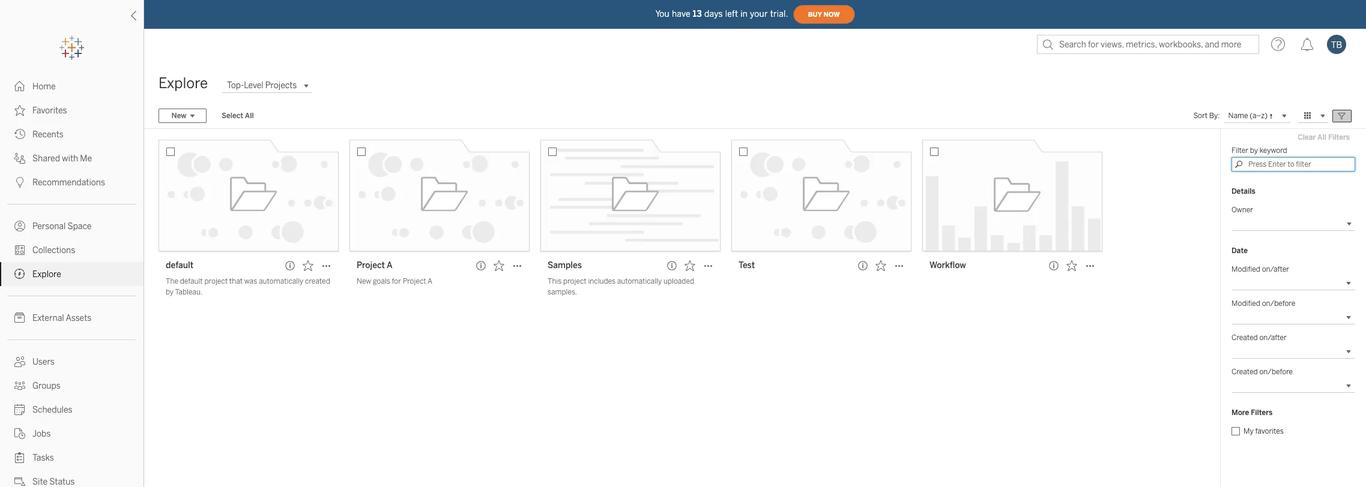 Task type: vqa. For each thing, say whether or not it's contained in the screenshot.
leftmost Project
yes



Task type: locate. For each thing, give the bounding box(es) containing it.
0 vertical spatial a
[[387, 261, 393, 271]]

owner
[[1232, 206, 1253, 214]]

filters up my favorites in the right of the page
[[1251, 409, 1273, 417]]

the
[[166, 277, 178, 286]]

1 horizontal spatial filters
[[1328, 133, 1350, 142]]

filters right 'clear'
[[1328, 133, 1350, 142]]

1 horizontal spatial explore
[[159, 74, 208, 92]]

by text only_f5he34f image inside external assets link
[[14, 313, 25, 324]]

by text only_f5he34f image for shared with me
[[14, 153, 25, 164]]

have
[[672, 9, 691, 19]]

project inside this project includes automatically uploaded samples.
[[563, 277, 587, 286]]

assets
[[66, 313, 91, 324]]

shared with me
[[32, 154, 92, 164]]

0 vertical spatial new
[[171, 112, 186, 120]]

1 vertical spatial default
[[180, 277, 203, 286]]

by text only_f5he34f image inside recents link
[[14, 129, 25, 140]]

favorites
[[32, 106, 67, 116]]

0 horizontal spatial new
[[171, 112, 186, 120]]

on/before for modified on/before
[[1262, 300, 1296, 308]]

1 horizontal spatial all
[[1318, 133, 1327, 142]]

samples.
[[548, 288, 577, 297]]

all right 'clear'
[[1318, 133, 1327, 142]]

test image
[[731, 140, 912, 252]]

by:
[[1209, 112, 1220, 120]]

automatically right includes
[[617, 277, 662, 286]]

4 by text only_f5he34f image from the top
[[14, 245, 25, 256]]

select
[[222, 112, 243, 120]]

1 vertical spatial created
[[1232, 368, 1258, 377]]

by text only_f5he34f image left users
[[14, 357, 25, 368]]

by text only_f5he34f image inside groups link
[[14, 381, 25, 392]]

1 by text only_f5he34f image from the top
[[14, 105, 25, 116]]

0 horizontal spatial all
[[245, 112, 254, 120]]

modified for modified on/after
[[1232, 265, 1261, 274]]

buy now button
[[793, 5, 855, 24]]

4 by text only_f5he34f image from the top
[[14, 269, 25, 280]]

3 by text only_f5he34f image from the top
[[14, 153, 25, 164]]

2 automatically from the left
[[617, 277, 662, 286]]

1 vertical spatial modified
[[1232, 300, 1261, 308]]

1 vertical spatial new
[[357, 277, 371, 286]]

space
[[68, 222, 92, 232]]

2 project from the left
[[563, 277, 587, 286]]

0 vertical spatial all
[[245, 112, 254, 120]]

0 horizontal spatial filters
[[1251, 409, 1273, 417]]

more filters
[[1232, 409, 1273, 417]]

2 modified from the top
[[1232, 300, 1261, 308]]

modified down 'date'
[[1232, 265, 1261, 274]]

by text only_f5he34f image inside favorites link
[[14, 105, 25, 116]]

1 horizontal spatial new
[[357, 277, 371, 286]]

includes
[[588, 277, 616, 286]]

you have 13 days left in your trial.
[[655, 9, 788, 19]]

on/before down modified on/after
[[1262, 300, 1296, 308]]

1 vertical spatial project
[[403, 277, 426, 286]]

1 vertical spatial by
[[166, 288, 174, 297]]

by text only_f5he34f image for home
[[14, 81, 25, 92]]

project right for
[[403, 277, 426, 286]]

automatically
[[259, 277, 303, 286], [617, 277, 662, 286]]

top-
[[227, 80, 244, 91]]

created for created on/after
[[1232, 334, 1258, 342]]

by text only_f5he34f image inside personal space link
[[14, 221, 25, 232]]

projects
[[265, 80, 297, 91]]

by right filter
[[1250, 147, 1258, 155]]

1 horizontal spatial by
[[1250, 147, 1258, 155]]

top-level projects
[[227, 80, 297, 91]]

details
[[1232, 187, 1256, 196]]

days
[[704, 9, 723, 19]]

recommendations link
[[0, 171, 144, 195]]

groups
[[32, 381, 61, 392]]

your
[[750, 9, 768, 19]]

by text only_f5he34f image left tasks
[[14, 453, 25, 464]]

project left that
[[204, 277, 228, 286]]

by text only_f5he34f image left collections
[[14, 245, 25, 256]]

buy
[[808, 11, 822, 18]]

explore up new popup button
[[159, 74, 208, 92]]

filter
[[1232, 147, 1249, 155]]

project up samples.
[[563, 277, 587, 286]]

by text only_f5he34f image inside home link
[[14, 81, 25, 92]]

5 by text only_f5he34f image from the top
[[14, 313, 25, 324]]

explore
[[159, 74, 208, 92], [32, 270, 61, 280]]

project up goals
[[357, 261, 385, 271]]

by text only_f5he34f image inside "explore" link
[[14, 269, 25, 280]]

created down created on/after
[[1232, 368, 1258, 377]]

on/after down modified on/before
[[1260, 334, 1287, 342]]

default inside "the default project that was automatically created by tableau."
[[180, 277, 203, 286]]

my favorites
[[1244, 428, 1284, 436]]

1 created from the top
[[1232, 334, 1258, 342]]

new inside popup button
[[171, 112, 186, 120]]

project inside "the default project that was automatically created by tableau."
[[204, 277, 228, 286]]

explore down collections
[[32, 270, 61, 280]]

0 vertical spatial on/before
[[1262, 300, 1296, 308]]

left
[[725, 9, 738, 19]]

by text only_f5he34f image inside users link
[[14, 357, 25, 368]]

6 by text only_f5he34f image from the top
[[14, 357, 25, 368]]

by
[[1250, 147, 1258, 155], [166, 288, 174, 297]]

2 created from the top
[[1232, 368, 1258, 377]]

2 by text only_f5he34f image from the top
[[14, 129, 25, 140]]

Filter by keyword text field
[[1232, 157, 1355, 172]]

0 vertical spatial project
[[357, 261, 385, 271]]

0 vertical spatial filters
[[1328, 133, 1350, 142]]

new left goals
[[357, 277, 371, 286]]

automatically inside this project includes automatically uploaded samples.
[[617, 277, 662, 286]]

sort
[[1194, 112, 1208, 120]]

modified up created on/after
[[1232, 300, 1261, 308]]

by text only_f5he34f image
[[14, 105, 25, 116], [14, 177, 25, 188], [14, 221, 25, 232], [14, 269, 25, 280], [14, 381, 25, 392], [14, 405, 25, 416], [14, 429, 25, 440], [14, 477, 25, 488]]

1 project from the left
[[204, 277, 228, 286]]

1 vertical spatial on/before
[[1260, 368, 1293, 377]]

by text only_f5he34f image for favorites
[[14, 105, 25, 116]]

created on/after
[[1232, 334, 1287, 342]]

by text only_f5he34f image left external
[[14, 313, 25, 324]]

2 by text only_f5he34f image from the top
[[14, 177, 25, 188]]

Search for views, metrics, workbooks, and more text field
[[1037, 35, 1259, 54]]

0 vertical spatial explore
[[159, 74, 208, 92]]

automatically right was
[[259, 277, 303, 286]]

1 automatically from the left
[[259, 277, 303, 286]]

by text only_f5he34f image inside jobs link
[[14, 429, 25, 440]]

5 by text only_f5he34f image from the top
[[14, 381, 25, 392]]

filters
[[1328, 133, 1350, 142], [1251, 409, 1273, 417]]

1 horizontal spatial automatically
[[617, 277, 662, 286]]

by text only_f5he34f image for schedules
[[14, 405, 25, 416]]

on/after
[[1262, 265, 1289, 274], [1260, 334, 1287, 342]]

project a
[[357, 261, 393, 271]]

on/before
[[1262, 300, 1296, 308], [1260, 368, 1293, 377]]

clear all filters
[[1298, 133, 1350, 142]]

modified
[[1232, 265, 1261, 274], [1232, 300, 1261, 308]]

default up the
[[166, 261, 193, 271]]

on/after up modified on/before
[[1262, 265, 1289, 274]]

by text only_f5he34f image inside schedules link
[[14, 405, 25, 416]]

samples
[[548, 261, 582, 271]]

project
[[204, 277, 228, 286], [563, 277, 587, 286]]

1 modified from the top
[[1232, 265, 1261, 274]]

by text only_f5he34f image inside collections 'link'
[[14, 245, 25, 256]]

new button
[[159, 109, 207, 123]]

a up new goals for project a at left bottom
[[387, 261, 393, 271]]

schedules
[[32, 405, 72, 416]]

new for new goals for project a
[[357, 277, 371, 286]]

by text only_f5he34f image
[[14, 81, 25, 92], [14, 129, 25, 140], [14, 153, 25, 164], [14, 245, 25, 256], [14, 313, 25, 324], [14, 357, 25, 368], [14, 453, 25, 464]]

0 horizontal spatial automatically
[[259, 277, 303, 286]]

home
[[32, 82, 56, 92]]

a right for
[[428, 277, 433, 286]]

all right 'select' at the left of page
[[245, 112, 254, 120]]

by text only_f5he34f image inside recommendations link
[[14, 177, 25, 188]]

by text only_f5he34f image inside shared with me link
[[14, 153, 25, 164]]

me
[[80, 154, 92, 164]]

by text only_f5he34f image for collections
[[14, 245, 25, 256]]

1 vertical spatial all
[[1318, 133, 1327, 142]]

1 horizontal spatial project
[[563, 277, 587, 286]]

0 vertical spatial on/after
[[1262, 265, 1289, 274]]

by text only_f5he34f image left home
[[14, 81, 25, 92]]

by down the
[[166, 288, 174, 297]]

new left 'select' at the left of page
[[171, 112, 186, 120]]

new
[[171, 112, 186, 120], [357, 277, 371, 286]]

0 horizontal spatial project
[[204, 277, 228, 286]]

a
[[387, 261, 393, 271], [428, 277, 433, 286]]

0 vertical spatial modified
[[1232, 265, 1261, 274]]

7 by text only_f5he34f image from the top
[[14, 453, 25, 464]]

project
[[357, 261, 385, 271], [403, 277, 426, 286]]

1 vertical spatial explore
[[32, 270, 61, 280]]

3 by text only_f5he34f image from the top
[[14, 221, 25, 232]]

created
[[1232, 334, 1258, 342], [1232, 368, 1258, 377]]

1 horizontal spatial a
[[428, 277, 433, 286]]

on/before down created on/after
[[1260, 368, 1293, 377]]

by text only_f5he34f image left the recents
[[14, 129, 25, 140]]

0 horizontal spatial by
[[166, 288, 174, 297]]

1 vertical spatial on/after
[[1260, 334, 1287, 342]]

created up created on/before
[[1232, 334, 1258, 342]]

home link
[[0, 74, 144, 98]]

1 by text only_f5he34f image from the top
[[14, 81, 25, 92]]

created for created on/before
[[1232, 368, 1258, 377]]

clear all filters button
[[1292, 130, 1355, 145]]

by text only_f5he34f image inside 'tasks' link
[[14, 453, 25, 464]]

7 by text only_f5he34f image from the top
[[14, 429, 25, 440]]

created on/before
[[1232, 368, 1293, 377]]

the default project that was automatically created by tableau.
[[166, 277, 330, 297]]

6 by text only_f5he34f image from the top
[[14, 405, 25, 416]]

0 vertical spatial created
[[1232, 334, 1258, 342]]

default
[[166, 261, 193, 271], [180, 277, 203, 286]]

level
[[244, 80, 263, 91]]

0 horizontal spatial explore
[[32, 270, 61, 280]]

by text only_f5he34f image left shared
[[14, 153, 25, 164]]

on/before for created on/before
[[1260, 368, 1293, 377]]

jobs link
[[0, 422, 144, 446]]

favorites
[[1255, 428, 1284, 436]]

recents
[[32, 130, 64, 140]]

explore inside "explore" link
[[32, 270, 61, 280]]

1 vertical spatial a
[[428, 277, 433, 286]]

all for select
[[245, 112, 254, 120]]

default up tableau.
[[180, 277, 203, 286]]

project a image
[[350, 140, 530, 252]]

modified for modified on/before
[[1232, 300, 1261, 308]]



Task type: describe. For each thing, give the bounding box(es) containing it.
workflow image
[[922, 140, 1103, 252]]

this
[[548, 277, 562, 286]]

all for clear
[[1318, 133, 1327, 142]]

jobs
[[32, 429, 51, 440]]

by text only_f5he34f image for recents
[[14, 129, 25, 140]]

8 by text only_f5he34f image from the top
[[14, 477, 25, 488]]

trial.
[[770, 9, 788, 19]]

personal space
[[32, 222, 92, 232]]

external
[[32, 313, 64, 324]]

samples image
[[540, 140, 721, 252]]

collections
[[32, 246, 75, 256]]

navigation panel element
[[0, 36, 144, 488]]

collections link
[[0, 238, 144, 262]]

date
[[1232, 247, 1248, 255]]

that
[[229, 277, 243, 286]]

external assets link
[[0, 306, 144, 330]]

in
[[741, 9, 748, 19]]

1 horizontal spatial project
[[403, 277, 426, 286]]

schedules link
[[0, 398, 144, 422]]

by text only_f5he34f image for explore
[[14, 269, 25, 280]]

now
[[824, 11, 840, 18]]

by text only_f5he34f image for groups
[[14, 381, 25, 392]]

keyword
[[1260, 147, 1287, 155]]

workflow
[[930, 261, 966, 271]]

filters inside clear all filters button
[[1328, 133, 1350, 142]]

top-level projects button
[[222, 78, 313, 93]]

by inside "the default project that was automatically created by tableau."
[[166, 288, 174, 297]]

0 vertical spatial by
[[1250, 147, 1258, 155]]

new goals for project a
[[357, 277, 433, 286]]

users
[[32, 357, 55, 368]]

13
[[693, 9, 702, 19]]

0 horizontal spatial project
[[357, 261, 385, 271]]

tableau.
[[175, 288, 202, 297]]

1 vertical spatial filters
[[1251, 409, 1273, 417]]

personal space link
[[0, 214, 144, 238]]

with
[[62, 154, 78, 164]]

shared with me link
[[0, 147, 144, 171]]

personal
[[32, 222, 66, 232]]

sort by:
[[1194, 112, 1220, 120]]

shared
[[32, 154, 60, 164]]

select all
[[222, 112, 254, 120]]

filter by keyword
[[1232, 147, 1287, 155]]

clear
[[1298, 133, 1316, 142]]

groups link
[[0, 374, 144, 398]]

by text only_f5he34f image for external assets
[[14, 313, 25, 324]]

modified on/before
[[1232, 300, 1296, 308]]

tasks link
[[0, 446, 144, 470]]

by text only_f5he34f image for tasks
[[14, 453, 25, 464]]

favorites link
[[0, 98, 144, 123]]

test
[[739, 261, 755, 271]]

you
[[655, 9, 670, 19]]

new for new
[[171, 112, 186, 120]]

default image
[[159, 140, 339, 252]]

by text only_f5he34f image for jobs
[[14, 429, 25, 440]]

tasks
[[32, 453, 54, 464]]

explore link
[[0, 262, 144, 286]]

modified on/after
[[1232, 265, 1289, 274]]

by text only_f5he34f image for users
[[14, 357, 25, 368]]

was
[[244, 277, 257, 286]]

on/after for created on/after
[[1260, 334, 1287, 342]]

select all button
[[214, 109, 262, 123]]

by text only_f5he34f image for recommendations
[[14, 177, 25, 188]]

this project includes automatically uploaded samples.
[[548, 277, 694, 297]]

more
[[1232, 409, 1249, 417]]

created
[[305, 277, 330, 286]]

automatically inside "the default project that was automatically created by tableau."
[[259, 277, 303, 286]]

by text only_f5he34f image for personal space
[[14, 221, 25, 232]]

buy now
[[808, 11, 840, 18]]

main navigation. press the up and down arrow keys to access links. element
[[0, 74, 144, 488]]

goals
[[373, 277, 390, 286]]

0 vertical spatial default
[[166, 261, 193, 271]]

for
[[392, 277, 401, 286]]

0 horizontal spatial a
[[387, 261, 393, 271]]

uploaded
[[664, 277, 694, 286]]

my
[[1244, 428, 1254, 436]]

external assets
[[32, 313, 91, 324]]

recents link
[[0, 123, 144, 147]]

recommendations
[[32, 178, 105, 188]]

on/after for modified on/after
[[1262, 265, 1289, 274]]

change view mode image
[[1298, 109, 1318, 123]]

users link
[[0, 350, 144, 374]]



